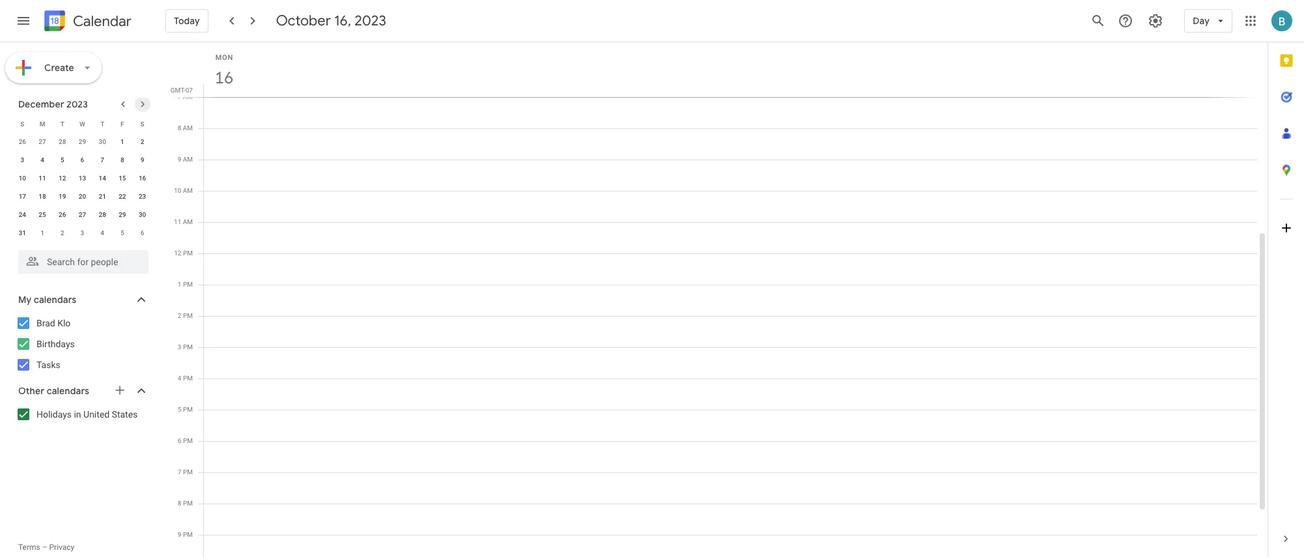 Task type: vqa. For each thing, say whether or not it's contained in the screenshot.
'cell'
no



Task type: locate. For each thing, give the bounding box(es) containing it.
1 pm from the top
[[183, 250, 193, 257]]

1 horizontal spatial 6
[[141, 229, 144, 237]]

9 up 16 'element' at the left top of the page
[[141, 156, 144, 164]]

0 horizontal spatial s
[[20, 120, 24, 127]]

07
[[186, 87, 193, 94]]

s up november 26 element
[[20, 120, 24, 127]]

22
[[119, 193, 126, 200]]

2 inside the 16 grid
[[178, 312, 182, 319]]

3 row from the top
[[12, 151, 153, 169]]

11 up 18
[[39, 175, 46, 182]]

7 inside december 2023 grid
[[101, 156, 104, 164]]

0 horizontal spatial 2
[[61, 229, 64, 237]]

2 vertical spatial 3
[[178, 344, 182, 351]]

5 inside the 16 grid
[[178, 406, 182, 413]]

0 vertical spatial 30
[[99, 138, 106, 145]]

6 pm
[[178, 437, 193, 445]]

0 horizontal spatial 3
[[21, 156, 24, 164]]

2 horizontal spatial 1
[[178, 281, 182, 288]]

pm for 3 pm
[[183, 344, 193, 351]]

0 horizontal spatial 16
[[139, 175, 146, 182]]

2 am from the top
[[183, 124, 193, 132]]

25 element
[[35, 207, 50, 223]]

november 26 element
[[15, 134, 30, 150]]

0 horizontal spatial 28
[[59, 138, 66, 145]]

26 left november 27 element
[[19, 138, 26, 145]]

2023 up w
[[67, 98, 88, 110]]

27 element
[[75, 207, 90, 223]]

other calendars
[[18, 385, 89, 397]]

create
[[44, 62, 74, 74]]

5 pm
[[178, 406, 193, 413]]

0 vertical spatial 4
[[41, 156, 44, 164]]

27 for "27" element
[[79, 211, 86, 218]]

row containing s
[[12, 115, 153, 133]]

1 for january 1 element
[[41, 229, 44, 237]]

28 element
[[95, 207, 110, 223]]

6 down the 5 pm
[[178, 437, 182, 445]]

6 for january 6 element
[[141, 229, 144, 237]]

calendars up in
[[47, 385, 89, 397]]

7 pm
[[178, 469, 193, 476]]

31
[[19, 229, 26, 237]]

1 horizontal spatial 5
[[121, 229, 124, 237]]

1 down 12 pm at left top
[[178, 281, 182, 288]]

calendar
[[73, 12, 132, 30]]

pm up the 6 pm in the bottom left of the page
[[183, 406, 193, 413]]

6 pm from the top
[[183, 406, 193, 413]]

main drawer image
[[16, 13, 31, 29]]

am up 12 pm at left top
[[183, 218, 193, 226]]

15
[[119, 175, 126, 182]]

16 inside mon 16
[[214, 67, 233, 89]]

5 row from the top
[[12, 188, 153, 206]]

october 16, 2023
[[276, 12, 387, 30]]

1 horizontal spatial 4
[[101, 229, 104, 237]]

16 up "23" on the left top of page
[[139, 175, 146, 182]]

pm for 5 pm
[[183, 406, 193, 413]]

0 vertical spatial 27
[[39, 138, 46, 145]]

january 3 element
[[75, 226, 90, 241]]

pm up 2 pm
[[183, 281, 193, 288]]

28
[[59, 138, 66, 145], [99, 211, 106, 218]]

calendars for my calendars
[[34, 294, 76, 306]]

2 pm from the top
[[183, 281, 193, 288]]

7
[[178, 93, 181, 100], [101, 156, 104, 164], [178, 469, 182, 476]]

am up the 9 am
[[183, 124, 193, 132]]

1 horizontal spatial 29
[[119, 211, 126, 218]]

1 inside grid
[[178, 281, 182, 288]]

5 down november 28 element in the left top of the page
[[61, 156, 64, 164]]

states
[[112, 409, 138, 420]]

calendars up brad klo
[[34, 294, 76, 306]]

0 vertical spatial 29
[[79, 138, 86, 145]]

8 for 8 am
[[178, 124, 181, 132]]

4 pm from the top
[[183, 344, 193, 351]]

1 vertical spatial 16
[[139, 175, 146, 182]]

calendars inside dropdown button
[[47, 385, 89, 397]]

8 down 7 am
[[178, 124, 181, 132]]

10 inside the 16 grid
[[174, 187, 181, 194]]

6
[[81, 156, 84, 164], [141, 229, 144, 237], [178, 437, 182, 445]]

1 horizontal spatial 2
[[141, 138, 144, 145]]

row up "27" element
[[12, 188, 153, 206]]

21
[[99, 193, 106, 200]]

1 vertical spatial 5
[[121, 229, 124, 237]]

0 horizontal spatial 6
[[81, 156, 84, 164]]

26 down the 19 element
[[59, 211, 66, 218]]

other calendars button
[[3, 381, 162, 402]]

pm up 4 pm
[[183, 344, 193, 351]]

pm up 1 pm
[[183, 250, 193, 257]]

16 inside 'element'
[[139, 175, 146, 182]]

2 up 3 pm
[[178, 312, 182, 319]]

28 right november 27 element
[[59, 138, 66, 145]]

5 am from the top
[[183, 218, 193, 226]]

27
[[39, 138, 46, 145], [79, 211, 86, 218]]

0 horizontal spatial 27
[[39, 138, 46, 145]]

4
[[41, 156, 44, 164], [101, 229, 104, 237], [178, 375, 182, 382]]

10 for 10 am
[[174, 187, 181, 194]]

30
[[99, 138, 106, 145], [139, 211, 146, 218]]

0 vertical spatial 11
[[39, 175, 46, 182]]

am down the 9 am
[[183, 187, 193, 194]]

terms – privacy
[[18, 543, 74, 552]]

0 horizontal spatial 30
[[99, 138, 106, 145]]

pm for 12 pm
[[183, 250, 193, 257]]

2 down "26" element
[[61, 229, 64, 237]]

1 vertical spatial calendars
[[47, 385, 89, 397]]

am
[[183, 93, 193, 100], [183, 124, 193, 132], [183, 156, 193, 163], [183, 187, 193, 194], [183, 218, 193, 226]]

2 vertical spatial 4
[[178, 375, 182, 382]]

0 horizontal spatial 26
[[19, 138, 26, 145]]

1 vertical spatial 28
[[99, 211, 106, 218]]

9 pm from the top
[[183, 500, 193, 507]]

29 down 22 element
[[119, 211, 126, 218]]

30 inside "element"
[[99, 138, 106, 145]]

12 pm
[[174, 250, 193, 257]]

0 vertical spatial 7
[[178, 93, 181, 100]]

pm down the 5 pm
[[183, 437, 193, 445]]

11
[[39, 175, 46, 182], [174, 218, 181, 226]]

3 down "27" element
[[81, 229, 84, 237]]

row down "27" element
[[12, 224, 153, 242]]

6 down 30 element
[[141, 229, 144, 237]]

am for 8 am
[[183, 124, 193, 132]]

november 28 element
[[55, 134, 70, 150]]

january 4 element
[[95, 226, 110, 241]]

18
[[39, 193, 46, 200]]

am for 10 am
[[183, 187, 193, 194]]

9 down 8 pm
[[178, 531, 182, 538]]

3 up 4 pm
[[178, 344, 182, 351]]

0 horizontal spatial 11
[[39, 175, 46, 182]]

8 pm
[[178, 500, 193, 507]]

pm down the 6 pm in the bottom left of the page
[[183, 469, 193, 476]]

2 horizontal spatial 2
[[178, 312, 182, 319]]

0 horizontal spatial 10
[[19, 175, 26, 182]]

30 down the 23 element
[[139, 211, 146, 218]]

1 horizontal spatial 1
[[121, 138, 124, 145]]

2 vertical spatial 8
[[178, 500, 182, 507]]

1 horizontal spatial 12
[[174, 250, 182, 257]]

1 horizontal spatial 28
[[99, 211, 106, 218]]

1 vertical spatial 30
[[139, 211, 146, 218]]

m
[[40, 120, 45, 127]]

create button
[[5, 52, 102, 83]]

privacy
[[49, 543, 74, 552]]

1 horizontal spatial 2023
[[355, 12, 387, 30]]

27 down 20 element
[[79, 211, 86, 218]]

4 am from the top
[[183, 187, 193, 194]]

calendar element
[[42, 8, 132, 37]]

1 vertical spatial 29
[[119, 211, 126, 218]]

30 element
[[135, 207, 150, 223]]

0 horizontal spatial 1
[[41, 229, 44, 237]]

1 horizontal spatial 3
[[81, 229, 84, 237]]

4 inside the 16 grid
[[178, 375, 182, 382]]

row down w
[[12, 133, 153, 151]]

1
[[121, 138, 124, 145], [41, 229, 44, 237], [178, 281, 182, 288]]

2 vertical spatial 1
[[178, 281, 182, 288]]

1 vertical spatial 2023
[[67, 98, 88, 110]]

2 vertical spatial 2
[[178, 312, 182, 319]]

1 horizontal spatial 16
[[214, 67, 233, 89]]

s right the f
[[141, 120, 144, 127]]

23 element
[[135, 189, 150, 205]]

1 horizontal spatial 30
[[139, 211, 146, 218]]

1 vertical spatial 27
[[79, 211, 86, 218]]

2 horizontal spatial 5
[[178, 406, 182, 413]]

calendars
[[34, 294, 76, 306], [47, 385, 89, 397]]

1 horizontal spatial 10
[[174, 187, 181, 194]]

pm for 4 pm
[[183, 375, 193, 382]]

pm down 7 pm
[[183, 500, 193, 507]]

terms link
[[18, 543, 40, 552]]

2 vertical spatial 6
[[178, 437, 182, 445]]

1 down 25 element
[[41, 229, 44, 237]]

am for 9 am
[[183, 156, 193, 163]]

0 vertical spatial 10
[[19, 175, 26, 182]]

6 down november 29 element
[[81, 156, 84, 164]]

2 horizontal spatial 6
[[178, 437, 182, 445]]

4 for january 4 element in the top of the page
[[101, 229, 104, 237]]

8
[[178, 124, 181, 132], [121, 156, 124, 164], [178, 500, 182, 507]]

16
[[214, 67, 233, 89], [139, 175, 146, 182]]

today
[[174, 15, 200, 27]]

calendars inside dropdown button
[[34, 294, 76, 306]]

row up january 3 element at left top
[[12, 206, 153, 224]]

8 inside december 2023 grid
[[121, 156, 124, 164]]

27 down m
[[39, 138, 46, 145]]

11 inside the 16 grid
[[174, 218, 181, 226]]

7 pm from the top
[[183, 437, 193, 445]]

t up november 30 "element"
[[100, 120, 104, 127]]

4 down 28 element
[[101, 229, 104, 237]]

10 up 17
[[19, 175, 26, 182]]

10 up '11 am'
[[174, 187, 181, 194]]

am for 7 am
[[183, 93, 193, 100]]

0 horizontal spatial 29
[[79, 138, 86, 145]]

1 t from the left
[[60, 120, 64, 127]]

terms
[[18, 543, 40, 552]]

12 inside 'element'
[[59, 175, 66, 182]]

0 vertical spatial 16
[[214, 67, 233, 89]]

5 down 29 element
[[121, 229, 124, 237]]

10
[[19, 175, 26, 182], [174, 187, 181, 194]]

1 row from the top
[[12, 115, 153, 133]]

1 vertical spatial 7
[[101, 156, 104, 164]]

9
[[178, 156, 181, 163], [141, 156, 144, 164], [178, 531, 182, 538]]

11 down 10 am
[[174, 218, 181, 226]]

other
[[18, 385, 44, 397]]

pm down 3 pm
[[183, 375, 193, 382]]

row up the 13
[[12, 151, 153, 169]]

1 vertical spatial 10
[[174, 187, 181, 194]]

1 horizontal spatial 26
[[59, 211, 66, 218]]

1 vertical spatial 4
[[101, 229, 104, 237]]

12 up 19
[[59, 175, 66, 182]]

2 vertical spatial 5
[[178, 406, 182, 413]]

2023
[[355, 12, 387, 30], [67, 98, 88, 110]]

1 horizontal spatial s
[[141, 120, 144, 127]]

7 left 07 at the left
[[178, 93, 181, 100]]

28 down 21 element
[[99, 211, 106, 218]]

mon
[[216, 53, 233, 62]]

row up november 29 element
[[12, 115, 153, 133]]

1 vertical spatial 2
[[61, 229, 64, 237]]

am up 8 am
[[183, 93, 193, 100]]

29 element
[[115, 207, 130, 223]]

10 inside december 2023 grid
[[19, 175, 26, 182]]

row containing 10
[[12, 169, 153, 188]]

12
[[59, 175, 66, 182], [174, 250, 182, 257]]

8 pm from the top
[[183, 469, 193, 476]]

3
[[21, 156, 24, 164], [81, 229, 84, 237], [178, 344, 182, 351]]

0 vertical spatial 8
[[178, 124, 181, 132]]

pm down 8 pm
[[183, 531, 193, 538]]

16,
[[334, 12, 351, 30]]

16 column header
[[203, 42, 1258, 97]]

11 inside "element"
[[39, 175, 46, 182]]

1 horizontal spatial 11
[[174, 218, 181, 226]]

17
[[19, 193, 26, 200]]

row group
[[12, 133, 153, 242]]

0 vertical spatial 28
[[59, 138, 66, 145]]

2 up 16 'element' at the left top of the page
[[141, 138, 144, 145]]

0 vertical spatial 3
[[21, 156, 24, 164]]

17 element
[[15, 189, 30, 205]]

december 2023 grid
[[12, 115, 153, 242]]

december
[[18, 98, 64, 110]]

24 element
[[15, 207, 30, 223]]

10 pm from the top
[[183, 531, 193, 538]]

1 vertical spatial 11
[[174, 218, 181, 226]]

3 inside the 16 grid
[[178, 344, 182, 351]]

11 am
[[174, 218, 193, 226]]

0 vertical spatial 12
[[59, 175, 66, 182]]

1 vertical spatial 8
[[121, 156, 124, 164]]

9 inside december 2023 grid
[[141, 156, 144, 164]]

16 grid
[[167, 42, 1268, 557]]

30 right november 29 element
[[99, 138, 106, 145]]

4 row from the top
[[12, 169, 153, 188]]

19
[[59, 193, 66, 200]]

3 am from the top
[[183, 156, 193, 163]]

s
[[20, 120, 24, 127], [141, 120, 144, 127]]

29
[[79, 138, 86, 145], [119, 211, 126, 218]]

16 down mon
[[214, 67, 233, 89]]

4 down november 27 element
[[41, 156, 44, 164]]

am down 8 am
[[183, 156, 193, 163]]

row containing 3
[[12, 151, 153, 169]]

0 horizontal spatial 12
[[59, 175, 66, 182]]

mon 16
[[214, 53, 233, 89]]

row
[[12, 115, 153, 133], [12, 133, 153, 151], [12, 151, 153, 169], [12, 169, 153, 188], [12, 188, 153, 206], [12, 206, 153, 224], [12, 224, 153, 242]]

6 row from the top
[[12, 206, 153, 224]]

t up november 28 element in the left top of the page
[[60, 120, 64, 127]]

january 6 element
[[135, 226, 150, 241]]

28 for 28 element
[[99, 211, 106, 218]]

2 horizontal spatial 3
[[178, 344, 182, 351]]

monday, october 16 element
[[209, 63, 239, 93]]

0 horizontal spatial 5
[[61, 156, 64, 164]]

pm for 6 pm
[[183, 437, 193, 445]]

5 for january 5 element on the top left
[[121, 229, 124, 237]]

0 horizontal spatial t
[[60, 120, 64, 127]]

8 down 7 pm
[[178, 500, 182, 507]]

united
[[83, 409, 110, 420]]

12 down '11 am'
[[174, 250, 182, 257]]

1 horizontal spatial t
[[100, 120, 104, 127]]

1 down the f
[[121, 138, 124, 145]]

2 t from the left
[[100, 120, 104, 127]]

january 5 element
[[115, 226, 130, 241]]

0 horizontal spatial 4
[[41, 156, 44, 164]]

row up the 20
[[12, 169, 153, 188]]

9 up 10 am
[[178, 156, 181, 163]]

29 down w
[[79, 138, 86, 145]]

t
[[60, 120, 64, 127], [100, 120, 104, 127]]

26
[[19, 138, 26, 145], [59, 211, 66, 218]]

1 vertical spatial 1
[[41, 229, 44, 237]]

0 vertical spatial 2023
[[355, 12, 387, 30]]

7 down november 30 "element"
[[101, 156, 104, 164]]

3 down november 26 element
[[21, 156, 24, 164]]

1 vertical spatial 26
[[59, 211, 66, 218]]

1 vertical spatial 6
[[141, 229, 144, 237]]

tab list
[[1269, 42, 1305, 521]]

5 up the 6 pm in the bottom left of the page
[[178, 406, 182, 413]]

6 inside grid
[[178, 437, 182, 445]]

2
[[141, 138, 144, 145], [61, 229, 64, 237], [178, 312, 182, 319]]

None search field
[[0, 245, 162, 274]]

5 pm from the top
[[183, 375, 193, 382]]

3 pm from the top
[[183, 312, 193, 319]]

1 vertical spatial 12
[[174, 250, 182, 257]]

8 up 15
[[121, 156, 124, 164]]

1 am from the top
[[183, 93, 193, 100]]

today button
[[166, 5, 208, 37]]

2 horizontal spatial 4
[[178, 375, 182, 382]]

2 row from the top
[[12, 133, 153, 151]]

10 am
[[174, 187, 193, 194]]

11 for 11
[[39, 175, 46, 182]]

1 vertical spatial 3
[[81, 229, 84, 237]]

1 horizontal spatial 27
[[79, 211, 86, 218]]

2023 right 16, in the left top of the page
[[355, 12, 387, 30]]

2 vertical spatial 7
[[178, 469, 182, 476]]

klo
[[57, 318, 71, 329]]

pm
[[183, 250, 193, 257], [183, 281, 193, 288], [183, 312, 193, 319], [183, 344, 193, 351], [183, 375, 193, 382], [183, 406, 193, 413], [183, 437, 193, 445], [183, 469, 193, 476], [183, 500, 193, 507], [183, 531, 193, 538]]

5
[[61, 156, 64, 164], [121, 229, 124, 237], [178, 406, 182, 413]]

pm for 2 pm
[[183, 312, 193, 319]]

7 down the 6 pm in the bottom left of the page
[[178, 469, 182, 476]]

7 for 7
[[101, 156, 104, 164]]

4 down 3 pm
[[178, 375, 182, 382]]

0 vertical spatial 26
[[19, 138, 26, 145]]

0 vertical spatial calendars
[[34, 294, 76, 306]]

pm up 3 pm
[[183, 312, 193, 319]]

12 inside the 16 grid
[[174, 250, 182, 257]]

29 for 29 element
[[119, 211, 126, 218]]

14 element
[[95, 171, 110, 186]]

7 row from the top
[[12, 224, 153, 242]]



Task type: describe. For each thing, give the bounding box(es) containing it.
11 element
[[35, 171, 50, 186]]

4 for 4 pm
[[178, 375, 182, 382]]

6 for 6 pm
[[178, 437, 182, 445]]

10 element
[[15, 171, 30, 186]]

26 element
[[55, 207, 70, 223]]

25
[[39, 211, 46, 218]]

13 element
[[75, 171, 90, 186]]

day button
[[1185, 5, 1233, 37]]

9 am
[[178, 156, 193, 163]]

tasks
[[37, 360, 60, 370]]

9 for 9 am
[[178, 156, 181, 163]]

gmt-07
[[171, 87, 193, 94]]

december 2023
[[18, 98, 88, 110]]

19 element
[[55, 189, 70, 205]]

my
[[18, 294, 32, 306]]

0 vertical spatial 1
[[121, 138, 124, 145]]

9 for 9
[[141, 156, 144, 164]]

in
[[74, 409, 81, 420]]

29 for november 29 element
[[79, 138, 86, 145]]

november 30 element
[[95, 134, 110, 150]]

2 for january 2 element at the top
[[61, 229, 64, 237]]

settings menu image
[[1149, 13, 1164, 29]]

pm for 9 pm
[[183, 531, 193, 538]]

birthdays
[[37, 339, 75, 349]]

13
[[79, 175, 86, 182]]

0 vertical spatial 5
[[61, 156, 64, 164]]

18 element
[[35, 189, 50, 205]]

8 for 8 pm
[[178, 500, 182, 507]]

2 s from the left
[[141, 120, 144, 127]]

1 s from the left
[[20, 120, 24, 127]]

0 vertical spatial 6
[[81, 156, 84, 164]]

27 for november 27 element
[[39, 138, 46, 145]]

20
[[79, 193, 86, 200]]

october
[[276, 12, 331, 30]]

1 for 1 pm
[[178, 281, 182, 288]]

pm for 8 pm
[[183, 500, 193, 507]]

8 for 8
[[121, 156, 124, 164]]

row containing 26
[[12, 133, 153, 151]]

12 for 12
[[59, 175, 66, 182]]

31 element
[[15, 226, 30, 241]]

21 element
[[95, 189, 110, 205]]

holidays in united states
[[37, 409, 138, 420]]

brad
[[37, 318, 55, 329]]

gmt-
[[171, 87, 186, 94]]

26 for november 26 element
[[19, 138, 26, 145]]

my calendars
[[18, 294, 76, 306]]

am for 11 am
[[183, 218, 193, 226]]

8 am
[[178, 124, 193, 132]]

november 27 element
[[35, 134, 50, 150]]

3 for january 3 element at left top
[[81, 229, 84, 237]]

9 for 9 pm
[[178, 531, 182, 538]]

14
[[99, 175, 106, 182]]

7 am
[[178, 93, 193, 100]]

january 1 element
[[35, 226, 50, 241]]

23
[[139, 193, 146, 200]]

2 pm
[[178, 312, 193, 319]]

row containing 24
[[12, 206, 153, 224]]

f
[[121, 120, 124, 127]]

1 pm
[[178, 281, 193, 288]]

26 for "26" element
[[59, 211, 66, 218]]

20 element
[[75, 189, 90, 205]]

Search for people text field
[[26, 250, 141, 274]]

day
[[1194, 15, 1210, 27]]

privacy link
[[49, 543, 74, 552]]

3 for 3 pm
[[178, 344, 182, 351]]

row group containing 26
[[12, 133, 153, 242]]

my calendars button
[[3, 289, 162, 310]]

9 pm
[[178, 531, 193, 538]]

my calendars list
[[3, 313, 162, 375]]

brad klo
[[37, 318, 71, 329]]

add other calendars image
[[113, 384, 126, 397]]

w
[[80, 120, 85, 127]]

january 2 element
[[55, 226, 70, 241]]

15 element
[[115, 171, 130, 186]]

30 for 30 element
[[139, 211, 146, 218]]

2 for 2 pm
[[178, 312, 182, 319]]

11 for 11 am
[[174, 218, 181, 226]]

4 pm
[[178, 375, 193, 382]]

7 for 7 am
[[178, 93, 181, 100]]

22 element
[[115, 189, 130, 205]]

12 element
[[55, 171, 70, 186]]

3 pm
[[178, 344, 193, 351]]

7 for 7 pm
[[178, 469, 182, 476]]

10 for 10
[[19, 175, 26, 182]]

–
[[42, 543, 47, 552]]

24
[[19, 211, 26, 218]]

pm for 1 pm
[[183, 281, 193, 288]]

november 29 element
[[75, 134, 90, 150]]

16 element
[[135, 171, 150, 186]]

pm for 7 pm
[[183, 469, 193, 476]]

calendar heading
[[70, 12, 132, 30]]

0 vertical spatial 2
[[141, 138, 144, 145]]

12 for 12 pm
[[174, 250, 182, 257]]

30 for november 30 "element"
[[99, 138, 106, 145]]

row containing 17
[[12, 188, 153, 206]]

row containing 31
[[12, 224, 153, 242]]

holidays
[[37, 409, 72, 420]]

0 horizontal spatial 2023
[[67, 98, 88, 110]]

28 for november 28 element in the left top of the page
[[59, 138, 66, 145]]

5 for 5 pm
[[178, 406, 182, 413]]

calendars for other calendars
[[47, 385, 89, 397]]



